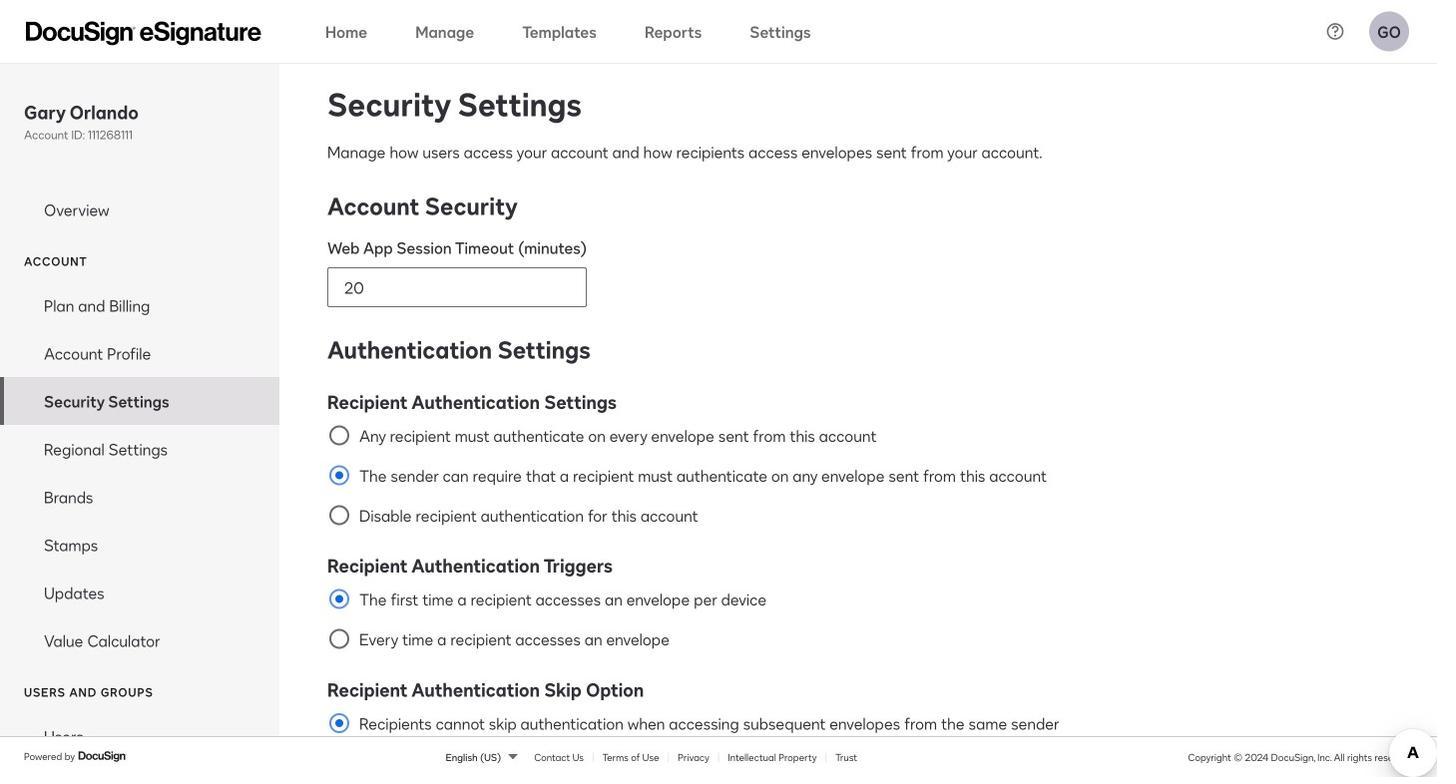 Task type: vqa. For each thing, say whether or not it's contained in the screenshot.
Search text box
no



Task type: locate. For each thing, give the bounding box(es) containing it.
option group
[[327, 552, 1390, 660], [327, 676, 1390, 778]]

None text field
[[328, 269, 586, 307]]

1 option group from the top
[[327, 552, 1390, 660]]

1 vertical spatial option group
[[327, 676, 1390, 778]]

docusign admin image
[[26, 21, 262, 45]]

0 vertical spatial option group
[[327, 552, 1390, 660]]

account element
[[0, 282, 280, 665]]



Task type: describe. For each thing, give the bounding box(es) containing it.
docusign image
[[78, 749, 128, 765]]

2 option group from the top
[[327, 676, 1390, 778]]



